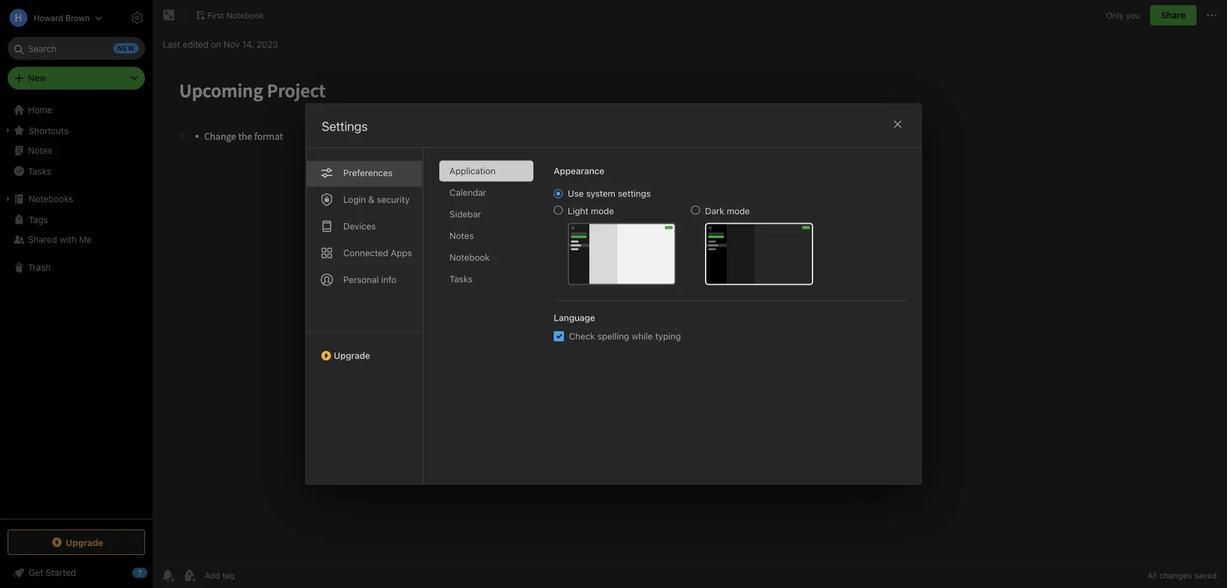 Task type: describe. For each thing, give the bounding box(es) containing it.
notebooks
[[29, 194, 73, 204]]

expand notebooks image
[[3, 194, 13, 204]]

shortcuts button
[[0, 120, 152, 141]]

upgrade button inside 'tab list'
[[306, 332, 423, 366]]

application
[[450, 166, 496, 176]]

you
[[1127, 10, 1140, 20]]

login
[[343, 194, 366, 205]]

only you
[[1107, 10, 1140, 20]]

connected
[[343, 248, 389, 258]]

notes inside tab
[[450, 231, 474, 241]]

language
[[554, 313, 595, 323]]

add tag image
[[182, 568, 197, 583]]

settings image
[[130, 10, 145, 25]]

typing
[[655, 331, 681, 342]]

option group containing use system settings
[[554, 188, 814, 285]]

&
[[368, 194, 375, 205]]

all
[[1148, 571, 1158, 580]]

last edited on nov 14, 2023
[[163, 39, 278, 50]]

0 horizontal spatial upgrade
[[66, 537, 104, 548]]

new
[[28, 73, 46, 83]]

notes tab
[[440, 225, 534, 246]]

login & security
[[343, 194, 410, 205]]

Dark mode radio
[[691, 206, 700, 215]]

0 horizontal spatial upgrade button
[[8, 530, 145, 555]]

new button
[[8, 67, 145, 90]]

personal info
[[343, 274, 397, 285]]

use system settings
[[568, 188, 651, 199]]

with
[[59, 234, 77, 245]]

notebook tab
[[440, 247, 534, 268]]

dark
[[705, 206, 725, 216]]

devices
[[343, 221, 376, 232]]

connected apps
[[343, 248, 412, 258]]

notebook inside button
[[227, 10, 264, 20]]

notes link
[[0, 141, 152, 161]]

close image
[[891, 117, 906, 132]]

security
[[377, 194, 410, 205]]

Light mode radio
[[554, 206, 563, 215]]

tasks button
[[0, 161, 152, 181]]

home
[[28, 105, 52, 115]]

tasks inside tab
[[450, 274, 473, 284]]

nov
[[224, 39, 240, 50]]

first
[[207, 10, 224, 20]]



Task type: vqa. For each thing, say whether or not it's contained in the screenshot.
Free:
no



Task type: locate. For each thing, give the bounding box(es) containing it.
0 vertical spatial notes
[[28, 145, 52, 156]]

apps
[[391, 248, 412, 258]]

Note Editor text field
[[153, 61, 1228, 562]]

1 horizontal spatial upgrade
[[334, 350, 370, 361]]

mode
[[591, 206, 614, 216], [727, 206, 750, 216]]

1 horizontal spatial tab list
[[440, 161, 544, 484]]

shared with me
[[28, 234, 92, 245]]

1 vertical spatial notes
[[450, 231, 474, 241]]

Check spelling while typing checkbox
[[554, 331, 564, 342]]

2023
[[257, 39, 278, 50]]

option group
[[554, 188, 814, 285]]

mode right the dark
[[727, 206, 750, 216]]

0 horizontal spatial tab list
[[306, 148, 424, 484]]

check
[[569, 331, 595, 342]]

tree
[[0, 100, 153, 518]]

last
[[163, 39, 180, 50]]

tasks tab
[[440, 269, 534, 290]]

tasks
[[28, 166, 51, 176], [450, 274, 473, 284]]

mode down system
[[591, 206, 614, 216]]

2 mode from the left
[[727, 206, 750, 216]]

calendar
[[450, 187, 487, 198]]

calendar tab
[[440, 182, 534, 203]]

system
[[586, 188, 616, 199]]

on
[[211, 39, 221, 50]]

0 horizontal spatial mode
[[591, 206, 614, 216]]

0 vertical spatial tasks
[[28, 166, 51, 176]]

upgrade
[[334, 350, 370, 361], [66, 537, 104, 548]]

dark mode
[[705, 206, 750, 216]]

shared
[[28, 234, 57, 245]]

1 vertical spatial upgrade
[[66, 537, 104, 548]]

mode for light mode
[[591, 206, 614, 216]]

notebooks link
[[0, 189, 152, 209]]

trash link
[[0, 258, 152, 278]]

light mode
[[568, 206, 614, 216]]

sidebar tab
[[440, 204, 534, 225]]

0 vertical spatial upgrade
[[334, 350, 370, 361]]

expand note image
[[162, 8, 177, 23]]

Use system settings radio
[[554, 189, 563, 198]]

settings
[[322, 119, 368, 134]]

shared with me link
[[0, 230, 152, 250]]

0 horizontal spatial notes
[[28, 145, 52, 156]]

shortcuts
[[29, 125, 69, 136]]

1 mode from the left
[[591, 206, 614, 216]]

edited
[[183, 39, 209, 50]]

sidebar
[[450, 209, 481, 219]]

mode for dark mode
[[727, 206, 750, 216]]

0 horizontal spatial tasks
[[28, 166, 51, 176]]

14,
[[242, 39, 254, 50]]

first notebook button
[[191, 6, 269, 24]]

tags button
[[0, 209, 152, 230]]

notebook down notes tab
[[450, 252, 490, 263]]

preferences
[[343, 168, 393, 178]]

info
[[381, 274, 397, 285]]

tags
[[29, 214, 48, 225]]

add a reminder image
[[160, 568, 176, 583]]

tab list
[[306, 148, 424, 484], [440, 161, 544, 484]]

Search text field
[[17, 37, 136, 60]]

tasks up the notebooks
[[28, 166, 51, 176]]

tab list containing preferences
[[306, 148, 424, 484]]

upgrade button
[[306, 332, 423, 366], [8, 530, 145, 555]]

all changes saved
[[1148, 571, 1217, 580]]

notebook inside tab
[[450, 252, 490, 263]]

1 horizontal spatial upgrade button
[[306, 332, 423, 366]]

notebook
[[227, 10, 264, 20], [450, 252, 490, 263]]

settings
[[618, 188, 651, 199]]

1 horizontal spatial notebook
[[450, 252, 490, 263]]

trash
[[28, 262, 51, 273]]

me
[[79, 234, 92, 245]]

0 horizontal spatial notebook
[[227, 10, 264, 20]]

changes
[[1160, 571, 1193, 580]]

tab list for appearance
[[440, 161, 544, 484]]

personal
[[343, 274, 379, 285]]

notes down shortcuts
[[28, 145, 52, 156]]

application tab
[[440, 161, 534, 182]]

upgrade inside 'tab list'
[[334, 350, 370, 361]]

tab list containing application
[[440, 161, 544, 484]]

tab list for application
[[306, 148, 424, 484]]

1 horizontal spatial tasks
[[450, 274, 473, 284]]

spelling
[[598, 331, 629, 342]]

first notebook
[[207, 10, 264, 20]]

note window element
[[153, 0, 1228, 588]]

None search field
[[17, 37, 136, 60]]

notes down sidebar
[[450, 231, 474, 241]]

appearance
[[554, 166, 605, 176]]

use
[[568, 188, 584, 199]]

1 vertical spatial tasks
[[450, 274, 473, 284]]

only
[[1107, 10, 1124, 20]]

while
[[632, 331, 653, 342]]

1 horizontal spatial notes
[[450, 231, 474, 241]]

saved
[[1195, 571, 1217, 580]]

notebook up the 14,
[[227, 10, 264, 20]]

light
[[568, 206, 589, 216]]

tasks inside button
[[28, 166, 51, 176]]

tasks down notebook tab
[[450, 274, 473, 284]]

home link
[[0, 100, 153, 120]]

share
[[1161, 10, 1186, 20]]

tree containing home
[[0, 100, 153, 518]]

0 vertical spatial upgrade button
[[306, 332, 423, 366]]

1 vertical spatial upgrade button
[[8, 530, 145, 555]]

share button
[[1151, 5, 1197, 25]]

0 vertical spatial notebook
[[227, 10, 264, 20]]

1 horizontal spatial mode
[[727, 206, 750, 216]]

notes
[[28, 145, 52, 156], [450, 231, 474, 241]]

1 vertical spatial notebook
[[450, 252, 490, 263]]

check spelling while typing
[[569, 331, 681, 342]]



